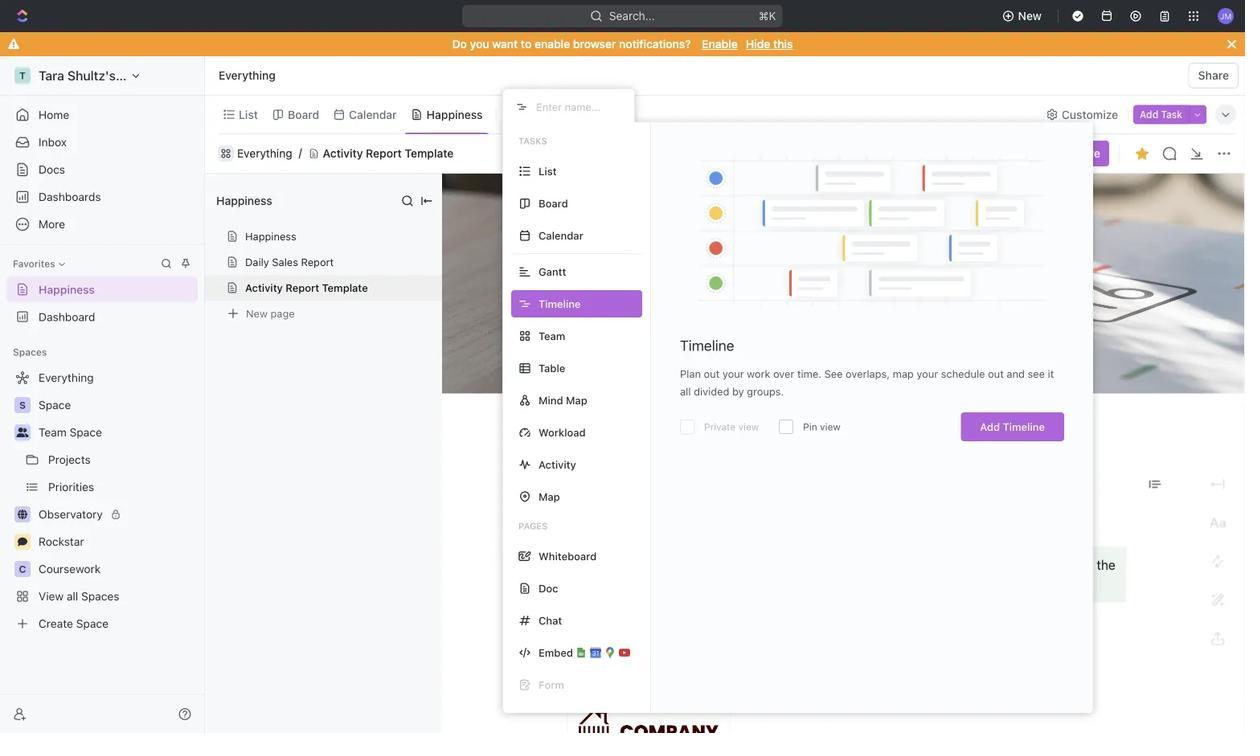 Task type: vqa. For each thing, say whether or not it's contained in the screenshot.
Search by name... text box
no



Task type: locate. For each thing, give the bounding box(es) containing it.
0 horizontal spatial to
[[521, 37, 532, 51]]

template
[[405, 147, 454, 160], [322, 282, 368, 294], [777, 454, 914, 491], [695, 557, 749, 573]]

2 horizontal spatial add
[[1140, 109, 1159, 120]]

list down tasks
[[539, 165, 557, 177]]

you
[[470, 37, 489, 51]]

this
[[774, 37, 793, 51]]

1 horizontal spatial happiness link
[[424, 103, 483, 126]]

activity report template down 'daily sales report' at the left of page
[[245, 282, 368, 294]]

chat
[[539, 615, 562, 627]]

0 horizontal spatial timeline
[[680, 337, 735, 354]]

1 horizontal spatial over
[[862, 577, 887, 592]]

browser
[[573, 37, 616, 51]]

1 horizontal spatial your
[[917, 368, 939, 380]]

by
[[733, 386, 744, 398], [908, 557, 922, 573]]

everything up list link
[[219, 69, 276, 82]]

work
[[747, 368, 771, 380]]

0 horizontal spatial by
[[733, 386, 744, 398]]

team space link
[[39, 420, 195, 446]]

0 horizontal spatial new
[[246, 308, 268, 320]]

0 vertical spatial time.
[[798, 368, 822, 380]]

time. inside plan out your work over time. see overlaps, map your schedule out and see it all divided by groups.
[[798, 368, 822, 380]]

0 vertical spatial activity report template
[[323, 147, 454, 160]]

everything link
[[215, 66, 280, 85], [237, 147, 292, 160]]

0 horizontal spatial your
[[723, 368, 744, 380]]

0 vertical spatial new
[[1019, 9, 1042, 23]]

1 horizontal spatial map
[[566, 394, 588, 407]]

activity report template
[[323, 147, 454, 160], [245, 282, 368, 294], [548, 454, 914, 491]]

view right the private
[[739, 421, 759, 433]]

0 vertical spatial share
[[1199, 69, 1230, 82]]

table
[[539, 362, 566, 374]]

view right pin at bottom right
[[820, 421, 841, 433]]

2 out from the left
[[988, 368, 1004, 380]]

a down used
[[890, 577, 897, 592]]

new button
[[996, 3, 1052, 29]]

0 vertical spatial by
[[733, 386, 744, 398]]

0 vertical spatial everything
[[219, 69, 276, 82]]

1 vertical spatial timeline
[[1003, 421, 1045, 433]]

1 horizontal spatial to
[[1062, 557, 1074, 573]]

1 horizontal spatial timeline
[[1003, 421, 1045, 433]]

calendar link
[[346, 103, 397, 126]]

divided
[[694, 386, 730, 398]]

0 vertical spatial and
[[1007, 368, 1025, 380]]

pages
[[519, 521, 548, 532]]

report up their in the right of the page
[[652, 557, 692, 573]]

board
[[288, 108, 319, 121], [539, 197, 568, 209]]

is right that
[[864, 557, 873, 573]]

by inside an activity report template is a document that is used by a person or a company to list the outcomes of their projects, and other activities over a given period of time.
[[908, 557, 922, 573]]

2 vertical spatial add
[[566, 434, 586, 447]]

see
[[825, 368, 843, 380]]

add down the schedule
[[981, 421, 1001, 433]]

of left their in the right of the page
[[648, 577, 660, 592]]

0 vertical spatial team
[[539, 330, 566, 342]]

calendar
[[349, 108, 397, 121], [539, 230, 584, 242]]

0 horizontal spatial map
[[539, 491, 560, 503]]

1 vertical spatial over
[[862, 577, 887, 592]]

1 vertical spatial activity report template
[[245, 282, 368, 294]]

1 vertical spatial to
[[1062, 557, 1074, 573]]

over
[[774, 368, 795, 380], [862, 577, 887, 592]]

time. left see
[[798, 368, 822, 380]]

2 view from the left
[[820, 421, 841, 433]]

activity
[[323, 147, 363, 160], [245, 282, 283, 294], [548, 454, 662, 491], [539, 459, 577, 471], [606, 557, 649, 573]]

0 vertical spatial calendar
[[349, 108, 397, 121]]

space
[[70, 426, 102, 439]]

a
[[765, 557, 772, 573], [926, 557, 933, 573], [995, 557, 1002, 573], [890, 577, 897, 592]]

0 horizontal spatial view
[[739, 421, 759, 433]]

your left 'work'
[[723, 368, 744, 380]]

2 is from the left
[[864, 557, 873, 573]]

and inside plan out your work over time. see overlaps, map your schedule out and see it all divided by groups.
[[1007, 368, 1025, 380]]

map right the "mind"
[[566, 394, 588, 407]]

add left task
[[1140, 109, 1159, 120]]

0 vertical spatial to
[[521, 37, 532, 51]]

0 vertical spatial timeline
[[680, 337, 735, 354]]

report
[[366, 147, 402, 160], [301, 256, 334, 268], [286, 282, 319, 294], [669, 454, 770, 491], [652, 557, 692, 573]]

happiness link up dashboard link
[[6, 277, 198, 302]]

0 horizontal spatial over
[[774, 368, 795, 380]]

0 horizontal spatial is
[[752, 557, 761, 573]]

person
[[936, 557, 976, 573]]

team inside sidebar navigation
[[39, 426, 67, 439]]

map up pages
[[539, 491, 560, 503]]

1 vertical spatial team
[[39, 426, 67, 439]]

1 horizontal spatial time.
[[991, 577, 1020, 592]]

timeline
[[680, 337, 735, 354], [1003, 421, 1045, 433]]

0 horizontal spatial add
[[566, 434, 586, 447]]

out right the schedule
[[988, 368, 1004, 380]]

over right 'work'
[[774, 368, 795, 380]]

to
[[521, 37, 532, 51], [1062, 557, 1074, 573]]

pin view
[[804, 421, 841, 433]]

add inside button
[[1140, 109, 1159, 120]]

team up table
[[539, 330, 566, 342]]

team
[[539, 330, 566, 342], [39, 426, 67, 439]]

template inside an activity report template is a document that is used by a person or a company to list the outcomes of their projects, and other activities over a given period of time.
[[695, 557, 749, 573]]

0 horizontal spatial and
[[747, 577, 769, 592]]

activity down add comment
[[548, 454, 662, 491]]

1 vertical spatial calendar
[[539, 230, 584, 242]]

0 vertical spatial over
[[774, 368, 795, 380]]

calendar right the board link
[[349, 108, 397, 121]]

your right map
[[917, 368, 939, 380]]

of down or
[[976, 577, 988, 592]]

happiness inside sidebar navigation
[[39, 283, 95, 296]]

board right list link
[[288, 108, 319, 121]]

view
[[524, 108, 550, 121]]

board down tasks
[[539, 197, 568, 209]]

private
[[704, 421, 736, 433]]

0 horizontal spatial happiness link
[[6, 277, 198, 302]]

happiness
[[427, 108, 483, 121], [216, 194, 272, 207], [245, 230, 297, 242], [39, 283, 95, 296]]

spaces
[[13, 347, 47, 358]]

plan out your work over time. see overlaps, map your schedule out and see it all divided by groups.
[[680, 368, 1055, 398]]

list left the board link
[[239, 108, 258, 121]]

0 horizontal spatial calendar
[[349, 108, 397, 121]]

by up given
[[908, 557, 922, 573]]

by right divided on the right of the page
[[733, 386, 744, 398]]

1 horizontal spatial team
[[539, 330, 566, 342]]

is left document
[[752, 557, 761, 573]]

dashboards link
[[6, 184, 198, 210]]

the
[[1097, 557, 1116, 573]]

happiness link
[[424, 103, 483, 126], [6, 277, 198, 302]]

view for private view
[[739, 421, 759, 433]]

schedule
[[942, 368, 986, 380]]

an
[[587, 557, 602, 573]]

page
[[271, 308, 295, 320]]

1 horizontal spatial of
[[976, 577, 988, 592]]

report inside an activity report template is a document that is used by a person or a company to list the outcomes of their projects, and other activities over a given period of time.
[[652, 557, 692, 573]]

activity down workload
[[539, 459, 577, 471]]

your
[[723, 368, 744, 380], [917, 368, 939, 380]]

of
[[648, 577, 660, 592], [976, 577, 988, 592]]

1 vertical spatial everything link
[[237, 147, 292, 160]]

1 vertical spatial time.
[[991, 577, 1020, 592]]

0 horizontal spatial team
[[39, 426, 67, 439]]

0 vertical spatial happiness link
[[424, 103, 483, 126]]

and left see
[[1007, 368, 1025, 380]]

over down used
[[862, 577, 887, 592]]

activity report template down calendar link
[[323, 147, 454, 160]]

map
[[893, 368, 914, 380]]

0 horizontal spatial out
[[704, 368, 720, 380]]

new inside new button
[[1019, 9, 1042, 23]]

1 view from the left
[[739, 421, 759, 433]]

time. down or
[[991, 577, 1020, 592]]

team right user group image
[[39, 426, 67, 439]]

add comment
[[566, 434, 638, 447]]

form
[[539, 679, 565, 691]]

calendar up gantt
[[539, 230, 584, 242]]

0 horizontal spatial time.
[[798, 368, 822, 380]]

daily
[[245, 256, 269, 268]]

add left comment
[[566, 434, 586, 447]]

tasks
[[519, 136, 547, 146]]

1 horizontal spatial new
[[1019, 9, 1042, 23]]

everything down list link
[[237, 147, 292, 160]]

1 horizontal spatial and
[[1007, 368, 1025, 380]]

to right want
[[521, 37, 532, 51]]

0 horizontal spatial list
[[239, 108, 258, 121]]

sales
[[272, 256, 298, 268]]

and
[[1007, 368, 1025, 380], [747, 577, 769, 592]]

1 vertical spatial map
[[539, 491, 560, 503]]

home
[[39, 108, 69, 121]]

last updated:
[[603, 511, 676, 524]]

favorites button
[[6, 254, 71, 273]]

new
[[1019, 9, 1042, 23], [246, 308, 268, 320]]

1 horizontal spatial board
[[539, 197, 568, 209]]

gantt
[[539, 266, 567, 278]]

and inside an activity report template is a document that is used by a person or a company to list the outcomes of their projects, and other activities over a given period of time.
[[747, 577, 769, 592]]

1 vertical spatial everything
[[237, 147, 292, 160]]

and left other at the bottom
[[747, 577, 769, 592]]

1 horizontal spatial is
[[864, 557, 873, 573]]

0 horizontal spatial share
[[1070, 147, 1101, 160]]

sidebar navigation
[[0, 56, 205, 733]]

last
[[603, 511, 625, 524]]

is
[[752, 557, 761, 573], [864, 557, 873, 573]]

timeline down see
[[1003, 421, 1045, 433]]

1 vertical spatial new
[[246, 308, 268, 320]]

1 horizontal spatial out
[[988, 368, 1004, 380]]

out up divided on the right of the page
[[704, 368, 720, 380]]

docs link
[[6, 157, 198, 183]]

1 horizontal spatial view
[[820, 421, 841, 433]]

out
[[704, 368, 720, 380], [988, 368, 1004, 380]]

1 horizontal spatial share
[[1199, 69, 1230, 82]]

1 vertical spatial add
[[981, 421, 1001, 433]]

0 vertical spatial everything link
[[215, 66, 280, 85]]

do you want to enable browser notifications? enable hide this
[[452, 37, 793, 51]]

happiness link down 'do'
[[424, 103, 483, 126]]

a right or
[[995, 557, 1002, 573]]

0 vertical spatial add
[[1140, 109, 1159, 120]]

timeline up the plan on the bottom
[[680, 337, 735, 354]]

projects,
[[693, 577, 744, 592]]

add
[[1140, 109, 1159, 120], [981, 421, 1001, 433], [566, 434, 586, 447]]

1 vertical spatial by
[[908, 557, 922, 573]]

share button
[[1189, 63, 1239, 88]]

report right sales
[[301, 256, 334, 268]]

map
[[566, 394, 588, 407], [539, 491, 560, 503]]

home link
[[6, 102, 198, 128]]

1 horizontal spatial add
[[981, 421, 1001, 433]]

activity report template down the private view
[[548, 454, 914, 491]]

view for pin view
[[820, 421, 841, 433]]

1 vertical spatial and
[[747, 577, 769, 592]]

1 horizontal spatial list
[[539, 165, 557, 177]]

activity up outcomes
[[606, 557, 649, 573]]

1 horizontal spatial by
[[908, 557, 922, 573]]

to inside an activity report template is a document that is used by a person or a company to list the outcomes of their projects, and other activities over a given period of time.
[[1062, 557, 1074, 573]]

everything link down list link
[[237, 147, 292, 160]]

report down the private
[[669, 454, 770, 491]]

to left list
[[1062, 557, 1074, 573]]

hide
[[746, 37, 771, 51]]

0 horizontal spatial of
[[648, 577, 660, 592]]

everything link up list link
[[215, 66, 280, 85]]

private view
[[704, 421, 759, 433]]

0 vertical spatial board
[[288, 108, 319, 121]]

task
[[1162, 109, 1183, 120]]



Task type: describe. For each thing, give the bounding box(es) containing it.
board link
[[285, 103, 319, 126]]

want
[[492, 37, 518, 51]]

dashboards
[[39, 190, 101, 203]]

whiteboard
[[539, 550, 597, 563]]

time. inside an activity report template is a document that is used by a person or a company to list the outcomes of their projects, and other activities over a given period of time.
[[991, 577, 1020, 592]]

2 your from the left
[[917, 368, 939, 380]]

a left document
[[765, 557, 772, 573]]

by inside plan out your work over time. see overlaps, map your schedule out and see it all divided by groups.
[[733, 386, 744, 398]]

doc
[[539, 583, 559, 595]]

an activity report template is a document that is used by a person or a company to list the outcomes of their projects, and other activities over a given period of time.
[[587, 557, 1119, 592]]

inbox
[[39, 136, 67, 149]]

activity up new page
[[245, 282, 283, 294]]

mind map
[[539, 394, 588, 407]]

1 vertical spatial happiness link
[[6, 277, 198, 302]]

1 your from the left
[[723, 368, 744, 380]]

comment
[[590, 434, 638, 447]]

team for team space
[[39, 426, 67, 439]]

2 of from the left
[[976, 577, 988, 592]]

plan
[[680, 368, 701, 380]]

docs
[[39, 163, 65, 176]]

list link
[[236, 103, 258, 126]]

groups.
[[747, 386, 784, 398]]

over inside plan out your work over time. see overlaps, map your schedule out and see it all divided by groups.
[[774, 368, 795, 380]]

see
[[1028, 368, 1045, 380]]

1 is from the left
[[752, 557, 761, 573]]

favorites
[[13, 258, 55, 269]]

add for add task
[[1140, 109, 1159, 120]]

or
[[980, 557, 992, 573]]

search...
[[610, 9, 655, 23]]

team for team
[[539, 330, 566, 342]]

new for new page
[[246, 308, 268, 320]]

view button
[[503, 103, 555, 126]]

everything for bottom everything link
[[237, 147, 292, 160]]

inbox link
[[6, 129, 198, 155]]

overlaps,
[[846, 368, 890, 380]]

their
[[663, 577, 689, 592]]

dashboard link
[[6, 304, 198, 330]]

1 vertical spatial share
[[1070, 147, 1101, 160]]

add for add timeline
[[981, 421, 1001, 433]]

team space
[[39, 426, 102, 439]]

activity down calendar link
[[323, 147, 363, 160]]

workload
[[539, 427, 586, 439]]

that
[[837, 557, 860, 573]]

1 of from the left
[[648, 577, 660, 592]]

new page
[[246, 308, 295, 320]]

document
[[775, 557, 834, 573]]

everything for everything link to the top
[[219, 69, 276, 82]]

report down 'daily sales report' at the left of page
[[286, 282, 319, 294]]

activities
[[806, 577, 858, 592]]

add for add comment
[[566, 434, 586, 447]]

all
[[680, 386, 691, 398]]

report down calendar link
[[366, 147, 402, 160]]

enable
[[702, 37, 738, 51]]

Enter name... field
[[535, 100, 622, 114]]

other
[[772, 577, 803, 592]]

⌘k
[[759, 9, 777, 23]]

0 horizontal spatial board
[[288, 108, 319, 121]]

do
[[452, 37, 467, 51]]

period
[[935, 577, 972, 592]]

dashboard
[[39, 310, 95, 324]]

activity inside an activity report template is a document that is used by a person or a company to list the outcomes of their projects, and other activities over a given period of time.
[[606, 557, 649, 573]]

updated:
[[628, 511, 676, 524]]

0 vertical spatial list
[[239, 108, 258, 121]]

0 vertical spatial map
[[566, 394, 588, 407]]

customize button
[[1041, 103, 1124, 126]]

share inside share button
[[1199, 69, 1230, 82]]

1 horizontal spatial calendar
[[539, 230, 584, 242]]

add task button
[[1134, 105, 1189, 124]]

📌
[[563, 556, 577, 573]]

1 vertical spatial board
[[539, 197, 568, 209]]

1 out from the left
[[704, 368, 720, 380]]

used
[[876, 557, 905, 573]]

view button
[[503, 96, 555, 134]]

it
[[1048, 368, 1055, 380]]

add task
[[1140, 109, 1183, 120]]

add timeline
[[981, 421, 1045, 433]]

notifications?
[[619, 37, 691, 51]]

user group image
[[16, 428, 29, 437]]

a up given
[[926, 557, 933, 573]]

given
[[900, 577, 932, 592]]

2 vertical spatial activity report template
[[548, 454, 914, 491]]

new for new
[[1019, 9, 1042, 23]]

over inside an activity report template is a document that is used by a person or a company to list the outcomes of their projects, and other activities over a given period of time.
[[862, 577, 887, 592]]

enable
[[535, 37, 570, 51]]

mind
[[539, 394, 563, 407]]

pin
[[804, 421, 818, 433]]

daily sales report
[[245, 256, 334, 268]]

outcomes
[[587, 577, 644, 592]]

list
[[1077, 557, 1094, 573]]

embed
[[539, 647, 573, 659]]

company
[[1005, 557, 1059, 573]]

customize
[[1062, 108, 1119, 121]]

1 vertical spatial list
[[539, 165, 557, 177]]



